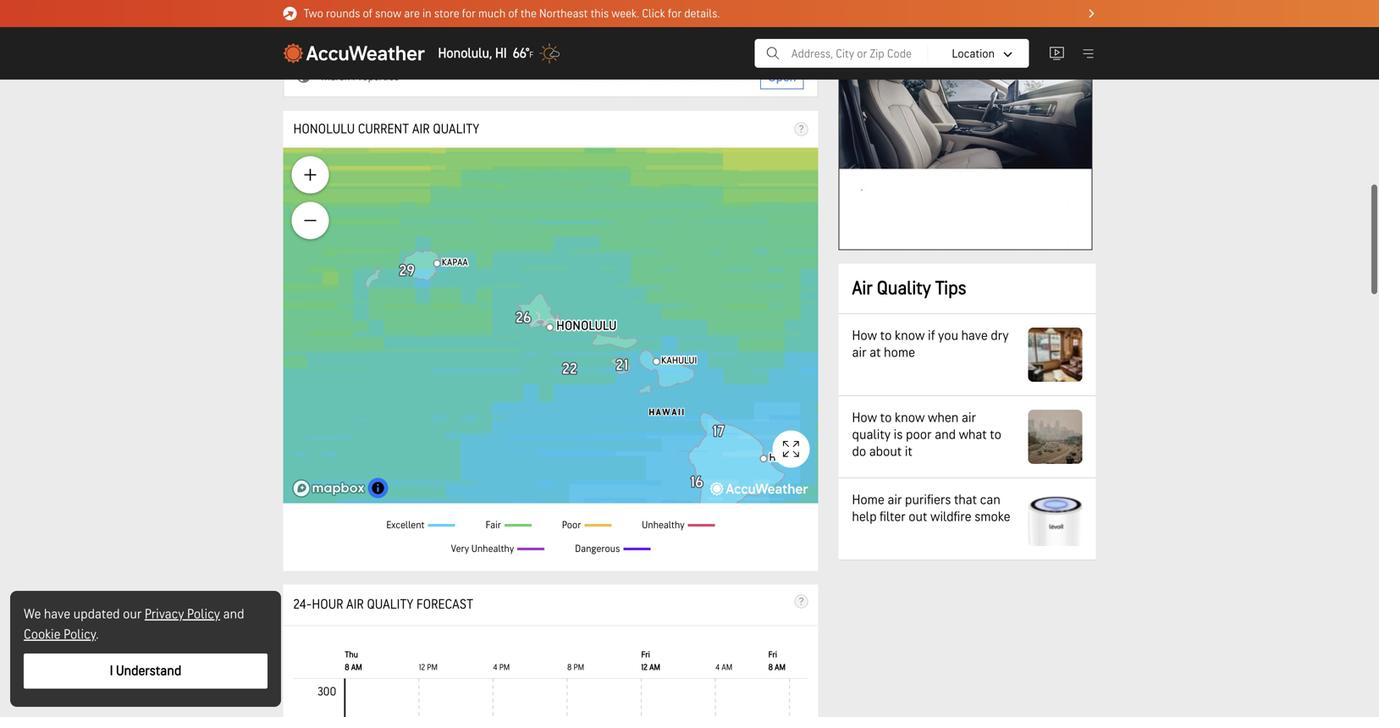 Task type: vqa. For each thing, say whether or not it's contained in the screenshot.
'changes in weather conditions like drastic increases or decreases in temperature, humidity, or barometric pressure can increase your risk of experiencing arthritis pain, no matter where you live.'
no



Task type: locate. For each thing, give the bounding box(es) containing it.
northeast
[[539, 7, 588, 21]]

1 tooltip image from the top
[[795, 122, 808, 136]]

tooltip image for honolulu current air quality
[[795, 122, 808, 136]]

to up 'at'
[[880, 328, 892, 344]]

the
[[521, 7, 537, 21]]

to for air
[[880, 328, 892, 344]]

1 vertical spatial air
[[852, 277, 873, 300]]

1 vertical spatial and
[[223, 606, 244, 623]]

1 horizontal spatial air
[[412, 121, 430, 138]]

2 tooltip image from the top
[[795, 595, 808, 608]]

to right what
[[990, 427, 1002, 443]]

honolulu
[[293, 121, 355, 138]]

2 vertical spatial air
[[888, 492, 902, 508]]

and right privacy policy link at left bottom
[[223, 606, 244, 623]]

air right hour
[[346, 596, 364, 613]]

poor
[[562, 519, 581, 531]]

1 vertical spatial to
[[880, 410, 892, 426]]

understand
[[116, 663, 181, 679]]

0 vertical spatial to
[[880, 328, 892, 344]]

know for when
[[895, 410, 925, 426]]

hi
[[495, 45, 507, 62]]

cookie
[[24, 627, 61, 643]]

to up quality
[[880, 410, 892, 426]]

honolulu,
[[438, 45, 492, 62]]

snow
[[375, 7, 401, 21]]

1 horizontal spatial unhealthy
[[642, 519, 685, 531]]

know up poor
[[895, 410, 925, 426]]

1 vertical spatial know
[[895, 410, 925, 426]]

smoke
[[975, 509, 1010, 525]]

know inside how to know when air quality is poor and what to do about it
[[895, 410, 925, 426]]

click
[[642, 7, 665, 21]]

is
[[894, 427, 903, 443]]

know up home
[[895, 328, 925, 344]]

0 vertical spatial tooltip image
[[795, 122, 808, 136]]

how inside how to know if you have dry air at home
[[852, 328, 877, 344]]

2 of from the left
[[508, 7, 518, 21]]

1 know from the top
[[895, 328, 925, 344]]

policy down updated
[[64, 627, 96, 643]]

it
[[905, 444, 913, 460]]

and
[[935, 427, 956, 443], [223, 606, 244, 623]]

1 horizontal spatial quality
[[433, 121, 479, 138]]

quality for 24-hour air quality forecast
[[367, 596, 413, 613]]

have inside how to know if you have dry air at home
[[961, 328, 988, 344]]

1 horizontal spatial air
[[888, 492, 902, 508]]

air for 24-hour air quality forecast
[[346, 596, 364, 613]]

current
[[358, 121, 409, 138]]

out
[[909, 509, 927, 525]]

0 horizontal spatial and
[[223, 606, 244, 623]]

1 horizontal spatial and
[[935, 427, 956, 443]]

of left the the
[[508, 7, 518, 21]]

have left dry
[[961, 328, 988, 344]]

0 vertical spatial know
[[895, 328, 925, 344]]

0 vertical spatial air
[[412, 121, 430, 138]]

2 for from the left
[[668, 7, 682, 21]]

how up quality
[[852, 410, 877, 426]]

at
[[870, 345, 881, 361]]

2 horizontal spatial quality
[[877, 277, 931, 300]]

two
[[304, 7, 323, 21]]

for right click
[[668, 7, 682, 21]]

have up cookie policy link at the left of the page
[[44, 606, 70, 623]]

know inside how to know if you have dry air at home
[[895, 328, 925, 344]]

you
[[938, 328, 958, 344]]

how to know if you have dry air at home
[[852, 328, 1009, 361]]

when
[[928, 410, 959, 426]]

0 horizontal spatial air
[[852, 345, 867, 361]]

1 how from the top
[[852, 328, 877, 344]]

policy
[[187, 606, 220, 623], [64, 627, 96, 643]]

breaking news image
[[283, 7, 297, 20]]

have
[[961, 328, 988, 344], [44, 606, 70, 623]]

dry
[[991, 328, 1009, 344]]

2 horizontal spatial air
[[852, 277, 873, 300]]

to inside how to know if you have dry air at home
[[880, 328, 892, 344]]

to for poor
[[880, 410, 892, 426]]

1 vertical spatial tooltip image
[[795, 595, 808, 608]]

help
[[852, 509, 877, 525]]

i understand
[[110, 663, 181, 679]]

how for how to know when air quality is poor and what to do about it
[[852, 410, 877, 426]]

0 horizontal spatial for
[[462, 7, 476, 21]]

air for honolulu current air quality
[[412, 121, 430, 138]]

quality
[[852, 427, 891, 443]]

2 know from the top
[[895, 410, 925, 426]]

very unhealthy
[[451, 543, 514, 555]]

policy right privacy
[[187, 606, 220, 623]]

24-
[[293, 596, 312, 613]]

0 horizontal spatial have
[[44, 606, 70, 623]]

quality
[[433, 121, 479, 138], [877, 277, 931, 300], [367, 596, 413, 613]]

excellent
[[386, 519, 425, 531]]

0 horizontal spatial of
[[363, 7, 372, 21]]

0 vertical spatial have
[[961, 328, 988, 344]]

to
[[880, 328, 892, 344], [880, 410, 892, 426], [990, 427, 1002, 443]]

air left 'at'
[[852, 345, 867, 361]]

advertisement element
[[283, 0, 818, 97], [839, 39, 1093, 250]]

of
[[363, 7, 372, 21], [508, 7, 518, 21]]

0 horizontal spatial air
[[346, 596, 364, 613]]

air quality tips
[[852, 277, 966, 300]]

tooltip image
[[795, 122, 808, 136], [795, 595, 808, 608]]

details.
[[684, 7, 720, 21]]

air inside how to know when air quality is poor and what to do about it
[[962, 410, 976, 426]]

0 vertical spatial policy
[[187, 606, 220, 623]]

1 vertical spatial unhealthy
[[471, 543, 514, 555]]

1 horizontal spatial for
[[668, 7, 682, 21]]

quality left forecast at the left bottom of page
[[367, 596, 413, 613]]

air up 'at'
[[852, 277, 873, 300]]

air
[[852, 345, 867, 361], [962, 410, 976, 426], [888, 492, 902, 508]]

home
[[852, 492, 885, 508]]

i
[[110, 663, 113, 679]]

honolulu, hi 66° f
[[438, 45, 534, 62]]

2 horizontal spatial air
[[962, 410, 976, 426]]

1 horizontal spatial of
[[508, 7, 518, 21]]

0 horizontal spatial policy
[[64, 627, 96, 643]]

tooltip image for 24-hour air quality forecast
[[795, 595, 808, 608]]

1 horizontal spatial have
[[961, 328, 988, 344]]

air
[[412, 121, 430, 138], [852, 277, 873, 300], [346, 596, 364, 613]]

how up 'at'
[[852, 328, 877, 344]]

for right store
[[462, 7, 476, 21]]

2 vertical spatial air
[[346, 596, 364, 613]]

how
[[852, 328, 877, 344], [852, 410, 877, 426]]

very
[[451, 543, 469, 555]]

Address, City or Zip Code text field
[[791, 47, 995, 61]]

1 vertical spatial air
[[962, 410, 976, 426]]

quality left tips on the right
[[877, 277, 931, 300]]

know for if
[[895, 328, 925, 344]]

quality right "current"
[[433, 121, 479, 138]]

air up filter
[[888, 492, 902, 508]]

poor
[[906, 427, 932, 443]]

1 vertical spatial have
[[44, 606, 70, 623]]

0 vertical spatial and
[[935, 427, 956, 443]]

0 vertical spatial quality
[[433, 121, 479, 138]]

and down when
[[935, 427, 956, 443]]

2 how from the top
[[852, 410, 877, 426]]

air up what
[[962, 410, 976, 426]]

rounds
[[326, 7, 360, 21]]

zoom in image
[[292, 156, 329, 193]]

know
[[895, 328, 925, 344], [895, 410, 925, 426]]

unhealthy
[[642, 519, 685, 531], [471, 543, 514, 555]]

about
[[869, 444, 902, 460]]

how inside how to know when air quality is poor and what to do about it
[[852, 410, 877, 426]]

air right "current"
[[412, 121, 430, 138]]

0 horizontal spatial unhealthy
[[471, 543, 514, 555]]

1 vertical spatial how
[[852, 410, 877, 426]]

for
[[462, 7, 476, 21], [668, 7, 682, 21]]

are
[[404, 7, 420, 21]]

2 vertical spatial quality
[[367, 596, 413, 613]]

0 vertical spatial air
[[852, 345, 867, 361]]

week.
[[611, 7, 639, 21]]

of left snow
[[363, 7, 372, 21]]

0 horizontal spatial quality
[[367, 596, 413, 613]]

how for how to know if you have dry air at home
[[852, 328, 877, 344]]

what
[[959, 427, 987, 443]]

0 vertical spatial how
[[852, 328, 877, 344]]

privacy
[[145, 606, 184, 623]]

home air purifiers that can help filter out wildfire smoke
[[852, 492, 1010, 525]]



Task type: describe. For each thing, give the bounding box(es) containing it.
store
[[434, 7, 459, 21]]

quality for honolulu current air quality
[[433, 121, 479, 138]]

wildfire
[[930, 509, 971, 525]]

map region
[[283, 148, 818, 503]]

air inside how to know if you have dry air at home
[[852, 345, 867, 361]]

1 horizontal spatial policy
[[187, 606, 220, 623]]

hour
[[312, 596, 343, 613]]

in
[[422, 7, 431, 21]]

purifiers
[[905, 492, 951, 508]]

hamburger image
[[1081, 46, 1096, 61]]

that
[[954, 492, 977, 508]]

two rounds of snow are in store for much of the northeast this week. click for details.
[[304, 7, 720, 21]]

do
[[852, 444, 866, 460]]

cookie policy link
[[24, 627, 96, 643]]

66°
[[513, 45, 529, 62]]

location
[[952, 47, 995, 61]]

0 horizontal spatial advertisement element
[[283, 0, 818, 97]]

and inside "we have updated our privacy policy and cookie policy ."
[[223, 606, 244, 623]]

1 vertical spatial policy
[[64, 627, 96, 643]]

how to know if you have dry air at home link
[[839, 314, 1096, 396]]

f
[[529, 50, 534, 60]]

chevron down image
[[1004, 52, 1012, 57]]

we
[[24, 606, 41, 623]]

we have updated our privacy policy and cookie policy .
[[24, 606, 244, 643]]

search image
[[765, 43, 781, 63]]

air inside home air purifiers that can help filter out wildfire smoke
[[888, 492, 902, 508]]

24-hour air quality forecast
[[293, 596, 473, 613]]

1 for from the left
[[462, 7, 476, 21]]

this
[[591, 7, 609, 21]]

and inside how to know when air quality is poor and what to do about it
[[935, 427, 956, 443]]

0 vertical spatial unhealthy
[[642, 519, 685, 531]]

tips
[[935, 277, 966, 300]]

fair
[[486, 519, 501, 531]]

zoom out image
[[292, 202, 329, 239]]

1 horizontal spatial advertisement element
[[839, 39, 1093, 250]]

how to know when air quality is poor and what to do about it
[[852, 410, 1002, 460]]

privacy policy link
[[145, 606, 220, 623]]

honolulu current air quality
[[293, 121, 479, 138]]

filter
[[880, 509, 906, 525]]

chevron right image
[[1089, 9, 1094, 18]]

much
[[478, 7, 506, 21]]

home air purifiers that can help filter out wildfire smoke link
[[839, 478, 1096, 560]]

dangerous
[[575, 543, 620, 555]]

home
[[884, 345, 915, 361]]

two rounds of snow are in store for much of the northeast this week. click for details. link
[[283, 0, 1096, 27]]

how to know when air quality is poor and what to do about it link
[[839, 396, 1096, 478]]

.
[[96, 627, 99, 643]]

our
[[123, 606, 142, 623]]

2 vertical spatial to
[[990, 427, 1002, 443]]

if
[[928, 328, 935, 344]]

have inside "we have updated our privacy policy and cookie policy ."
[[44, 606, 70, 623]]

1 of from the left
[[363, 7, 372, 21]]

1 vertical spatial quality
[[877, 277, 931, 300]]

forecast
[[416, 596, 473, 613]]

updated
[[73, 606, 120, 623]]

can
[[980, 492, 1001, 508]]



